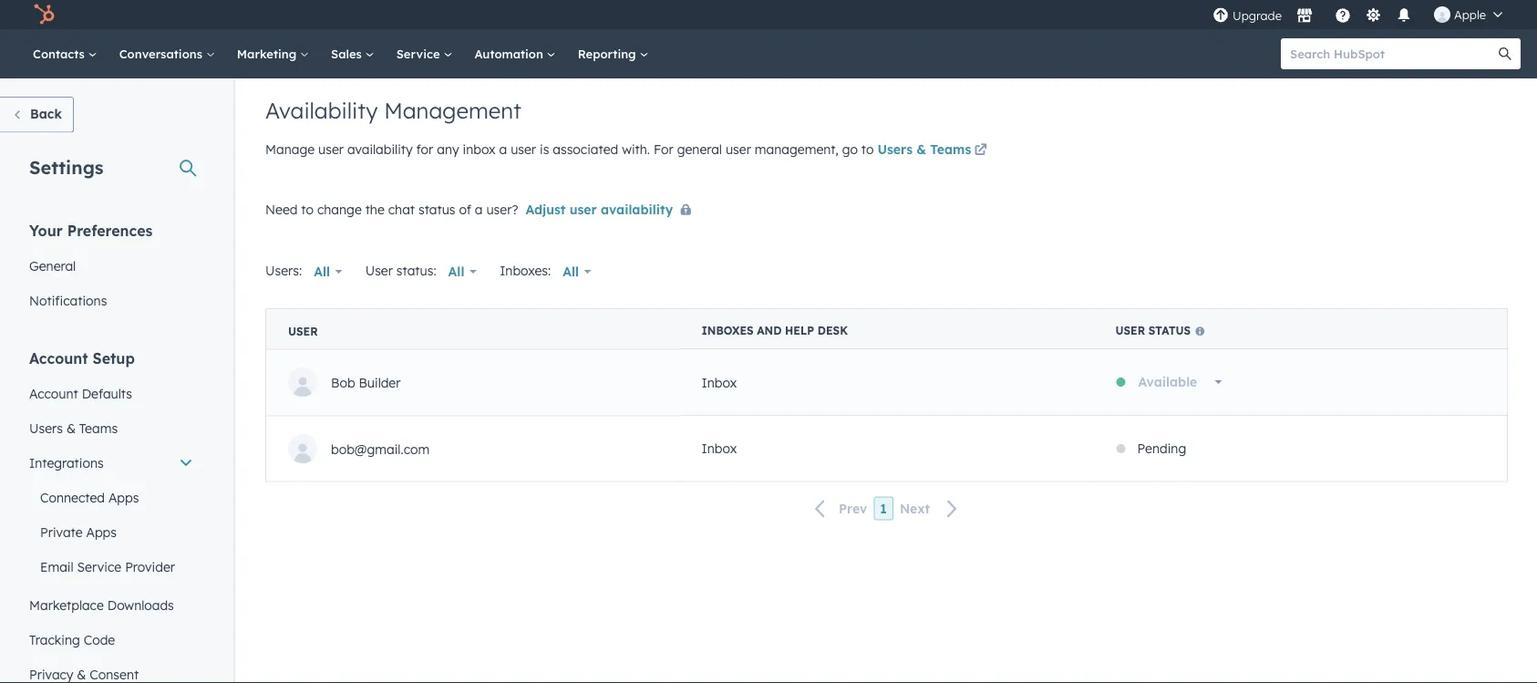 Task type: describe. For each thing, give the bounding box(es) containing it.
bob builder image
[[1435, 6, 1451, 23]]

provider
[[125, 559, 175, 575]]

upgrade
[[1233, 8, 1283, 23]]

0 vertical spatial a
[[499, 141, 507, 157]]

for
[[416, 141, 434, 157]]

user for user
[[288, 324, 318, 338]]

connected apps
[[40, 489, 139, 505]]

users for availability management
[[878, 141, 913, 157]]

status:
[[397, 262, 437, 278]]

back link
[[0, 97, 74, 133]]

account for account defaults
[[29, 385, 78, 401]]

inboxes
[[702, 324, 754, 338]]

all button for user status:
[[437, 254, 489, 290]]

marketplace downloads link
[[18, 588, 204, 623]]

next
[[900, 501, 931, 517]]

sales
[[331, 46, 365, 61]]

search button
[[1491, 38, 1522, 69]]

integrations button
[[18, 446, 204, 480]]

apps for private apps
[[86, 524, 117, 540]]

user right general
[[726, 141, 752, 157]]

conversations link
[[108, 29, 226, 78]]

of
[[459, 201, 472, 217]]

back
[[30, 106, 62, 122]]

consent
[[90, 666, 139, 682]]

go
[[843, 141, 858, 157]]

notifications
[[29, 292, 107, 308]]

general link
[[18, 249, 204, 283]]

1 vertical spatial to
[[301, 201, 314, 217]]

availability
[[265, 97, 378, 124]]

settings
[[29, 156, 104, 178]]

your preferences element
[[18, 220, 204, 318]]

user for user status
[[1116, 324, 1146, 338]]

connected apps link
[[18, 480, 204, 515]]

available button
[[1127, 364, 1235, 400]]

for
[[654, 141, 674, 157]]

adjust user availability
[[526, 201, 673, 217]]

users for account setup
[[29, 420, 63, 436]]

inboxes:
[[500, 262, 551, 278]]

pending
[[1138, 441, 1187, 457]]

service link
[[386, 29, 464, 78]]

privacy & consent link
[[18, 657, 204, 683]]

1
[[881, 500, 887, 516]]

apple
[[1455, 7, 1487, 22]]

service inside "link"
[[77, 559, 122, 575]]

1 horizontal spatial to
[[862, 141, 874, 157]]

search image
[[1500, 47, 1512, 60]]

email service provider link
[[18, 550, 204, 584]]

notifications link
[[18, 283, 204, 318]]

inbox for bob@gmail.com
[[702, 441, 737, 457]]

any
[[437, 141, 459, 157]]

automation link
[[464, 29, 567, 78]]

privacy
[[29, 666, 73, 682]]

notifications image
[[1397, 8, 1413, 25]]

need
[[265, 201, 298, 217]]

settings link
[[1363, 5, 1386, 24]]

management,
[[755, 141, 839, 157]]

users & teams for management
[[878, 141, 972, 157]]

preferences
[[67, 221, 153, 239]]

& for setup
[[66, 420, 76, 436]]

and
[[757, 324, 782, 338]]

users:
[[265, 262, 302, 278]]

hubspot link
[[22, 4, 68, 26]]

2 link opens in a new window image from the top
[[975, 145, 988, 157]]

apps for connected apps
[[108, 489, 139, 505]]

automation
[[475, 46, 547, 61]]

associated
[[553, 141, 619, 157]]

availability for manage
[[347, 141, 413, 157]]

1 link opens in a new window image from the top
[[975, 140, 988, 162]]

account for account setup
[[29, 349, 88, 367]]

bob@gmail.com
[[331, 441, 430, 457]]

setup
[[93, 349, 135, 367]]

downloads
[[107, 597, 174, 613]]

account setup
[[29, 349, 135, 367]]

manage user availability for any inbox a user is associated with. for general user management, go to
[[265, 141, 878, 157]]

1 button
[[874, 497, 894, 521]]

bob
[[331, 374, 355, 390]]

availability for adjust
[[601, 201, 673, 217]]

need to change the chat status of a user?
[[265, 201, 519, 217]]

defaults
[[82, 385, 132, 401]]

user?
[[487, 201, 519, 217]]

private apps link
[[18, 515, 204, 550]]

marketing
[[237, 46, 300, 61]]

inbox for bob builder
[[702, 374, 737, 390]]

next button
[[894, 497, 970, 521]]



Task type: locate. For each thing, give the bounding box(es) containing it.
0 horizontal spatial teams
[[79, 420, 118, 436]]

1 vertical spatial account
[[29, 385, 78, 401]]

user status:
[[366, 262, 437, 278]]

1 vertical spatial a
[[475, 201, 483, 217]]

users right go
[[878, 141, 913, 157]]

marketplace downloads
[[29, 597, 174, 613]]

0 horizontal spatial all
[[314, 264, 330, 280]]

status
[[1149, 324, 1191, 338]]

all button for inboxes:
[[551, 254, 604, 290]]

apple button
[[1424, 0, 1514, 29]]

1 horizontal spatial users
[[878, 141, 913, 157]]

users inside account setup element
[[29, 420, 63, 436]]

users up integrations
[[29, 420, 63, 436]]

service down private apps link
[[77, 559, 122, 575]]

your
[[29, 221, 63, 239]]

all button
[[302, 254, 355, 290], [437, 254, 489, 290], [551, 254, 604, 290]]

builder
[[359, 374, 401, 390]]

& for management
[[917, 141, 927, 157]]

upgrade image
[[1213, 8, 1230, 24]]

account inside 'link'
[[29, 385, 78, 401]]

apps down the 'integrations' button
[[108, 489, 139, 505]]

available
[[1139, 374, 1198, 390]]

1 horizontal spatial users & teams
[[878, 141, 972, 157]]

prev button
[[804, 497, 874, 521]]

users & teams
[[878, 141, 972, 157], [29, 420, 118, 436]]

1 all from the left
[[314, 264, 330, 280]]

availability inside 'button'
[[601, 201, 673, 217]]

user inside adjust user availability 'button'
[[570, 201, 597, 217]]

0 vertical spatial teams
[[931, 141, 972, 157]]

2 horizontal spatial &
[[917, 141, 927, 157]]

availability down with.
[[601, 201, 673, 217]]

tracking code link
[[18, 623, 204, 657]]

1 horizontal spatial a
[[499, 141, 507, 157]]

users & teams link right go
[[878, 140, 991, 162]]

adjust user availability button
[[526, 198, 699, 222]]

chat
[[388, 201, 415, 217]]

0 vertical spatial &
[[917, 141, 927, 157]]

3 all button from the left
[[551, 254, 604, 290]]

all for user status:
[[448, 264, 465, 280]]

1 horizontal spatial service
[[397, 46, 444, 61]]

users & teams link for setup
[[18, 411, 204, 446]]

1 vertical spatial availability
[[601, 201, 673, 217]]

private
[[40, 524, 83, 540]]

2 user from the left
[[288, 324, 318, 338]]

conversations
[[119, 46, 206, 61]]

desk
[[818, 324, 848, 338]]

a right of
[[475, 201, 483, 217]]

0 vertical spatial service
[[397, 46, 444, 61]]

0 vertical spatial users
[[878, 141, 913, 157]]

inboxes and help desk
[[702, 324, 848, 338]]

menu containing apple
[[1211, 0, 1516, 29]]

code
[[84, 632, 115, 648]]

change
[[317, 201, 362, 217]]

2 horizontal spatial all
[[563, 264, 579, 280]]

2 all button from the left
[[437, 254, 489, 290]]

0 vertical spatial apps
[[108, 489, 139, 505]]

3 all from the left
[[563, 264, 579, 280]]

1 vertical spatial teams
[[79, 420, 118, 436]]

reporting link
[[567, 29, 660, 78]]

service up availability management
[[397, 46, 444, 61]]

user down availability
[[318, 141, 344, 157]]

marketplaces button
[[1286, 0, 1324, 29]]

email service provider
[[40, 559, 175, 575]]

users & teams link down the defaults
[[18, 411, 204, 446]]

contacts
[[33, 46, 88, 61]]

bob builder
[[331, 374, 401, 390]]

tracking code
[[29, 632, 115, 648]]

user left status
[[1116, 324, 1146, 338]]

help button
[[1328, 0, 1359, 29]]

user
[[366, 262, 393, 278]]

1 horizontal spatial users & teams link
[[878, 140, 991, 162]]

1 horizontal spatial user
[[1116, 324, 1146, 338]]

menu
[[1211, 0, 1516, 29]]

account defaults
[[29, 385, 132, 401]]

1 vertical spatial users & teams link
[[18, 411, 204, 446]]

manage
[[265, 141, 315, 157]]

1 account from the top
[[29, 349, 88, 367]]

& up integrations
[[66, 420, 76, 436]]

teams for setup
[[79, 420, 118, 436]]

user right adjust
[[570, 201, 597, 217]]

1 horizontal spatial teams
[[931, 141, 972, 157]]

account down account setup
[[29, 385, 78, 401]]

to right go
[[862, 141, 874, 157]]

0 horizontal spatial users & teams link
[[18, 411, 204, 446]]

inbox
[[463, 141, 496, 157]]

marketplaces image
[[1297, 8, 1314, 25]]

all right the "users:"
[[314, 264, 330, 280]]

users & teams right go
[[878, 141, 972, 157]]

users & teams link for management
[[878, 140, 991, 162]]

2 inbox from the top
[[702, 441, 737, 457]]

teams inside account setup element
[[79, 420, 118, 436]]

link opens in a new window image
[[975, 140, 988, 162], [975, 145, 988, 157]]

0 horizontal spatial users & teams
[[29, 420, 118, 436]]

0 vertical spatial account
[[29, 349, 88, 367]]

notifications button
[[1389, 0, 1420, 29]]

users & teams up integrations
[[29, 420, 118, 436]]

general
[[29, 258, 76, 274]]

general
[[677, 141, 722, 157]]

marketplace
[[29, 597, 104, 613]]

teams for management
[[931, 141, 972, 157]]

1 vertical spatial &
[[66, 420, 76, 436]]

0 horizontal spatial availability
[[347, 141, 413, 157]]

1 user from the left
[[1116, 324, 1146, 338]]

2 account from the top
[[29, 385, 78, 401]]

1 horizontal spatial &
[[77, 666, 86, 682]]

privacy & consent
[[29, 666, 139, 682]]

all button down of
[[437, 254, 489, 290]]

user
[[1116, 324, 1146, 338], [288, 324, 318, 338]]

account up the account defaults
[[29, 349, 88, 367]]

prev
[[839, 501, 868, 517]]

all
[[314, 264, 330, 280], [448, 264, 465, 280], [563, 264, 579, 280]]

a
[[499, 141, 507, 157], [475, 201, 483, 217]]

your preferences
[[29, 221, 153, 239]]

1 horizontal spatial all button
[[437, 254, 489, 290]]

integrations
[[29, 455, 104, 471]]

1 all button from the left
[[302, 254, 355, 290]]

1 vertical spatial users & teams
[[29, 420, 118, 436]]

the
[[365, 201, 385, 217]]

all right inboxes: in the top left of the page
[[563, 264, 579, 280]]

1 vertical spatial users
[[29, 420, 63, 436]]

0 vertical spatial users & teams
[[878, 141, 972, 157]]

users & teams for setup
[[29, 420, 118, 436]]

help
[[785, 324, 815, 338]]

all for inboxes:
[[563, 264, 579, 280]]

0 horizontal spatial users
[[29, 420, 63, 436]]

account setup element
[[18, 348, 204, 683]]

0 vertical spatial inbox
[[702, 374, 737, 390]]

connected
[[40, 489, 105, 505]]

reporting
[[578, 46, 640, 61]]

management
[[384, 97, 522, 124]]

marketing link
[[226, 29, 320, 78]]

all button left user
[[302, 254, 355, 290]]

user status
[[1116, 324, 1191, 338]]

& right go
[[917, 141, 927, 157]]

0 vertical spatial users & teams link
[[878, 140, 991, 162]]

0 horizontal spatial service
[[77, 559, 122, 575]]

2 vertical spatial &
[[77, 666, 86, 682]]

a right inbox
[[499, 141, 507, 157]]

adjust
[[526, 201, 566, 217]]

0 horizontal spatial &
[[66, 420, 76, 436]]

user left "is"
[[511, 141, 536, 157]]

0 vertical spatial availability
[[347, 141, 413, 157]]

all button down adjust user availability
[[551, 254, 604, 290]]

to
[[862, 141, 874, 157], [301, 201, 314, 217]]

1 vertical spatial apps
[[86, 524, 117, 540]]

status
[[419, 201, 456, 217]]

pagination navigation
[[265, 497, 1509, 521]]

sales link
[[320, 29, 386, 78]]

users & teams link
[[878, 140, 991, 162], [18, 411, 204, 446]]

settings image
[[1366, 8, 1382, 24]]

1 inbox from the top
[[702, 374, 737, 390]]

users & teams inside account setup element
[[29, 420, 118, 436]]

1 vertical spatial service
[[77, 559, 122, 575]]

all for users:
[[314, 264, 330, 280]]

hubspot image
[[33, 4, 55, 26]]

2 horizontal spatial all button
[[551, 254, 604, 290]]

0 horizontal spatial all button
[[302, 254, 355, 290]]

account
[[29, 349, 88, 367], [29, 385, 78, 401]]

& right privacy
[[77, 666, 86, 682]]

1 horizontal spatial all
[[448, 264, 465, 280]]

2 all from the left
[[448, 264, 465, 280]]

users
[[878, 141, 913, 157], [29, 420, 63, 436]]

availability management
[[265, 97, 522, 124]]

private apps
[[40, 524, 117, 540]]

teams
[[931, 141, 972, 157], [79, 420, 118, 436]]

apps up email service provider
[[86, 524, 117, 540]]

to right need
[[301, 201, 314, 217]]

all button for users:
[[302, 254, 355, 290]]

Search HubSpot search field
[[1282, 38, 1505, 69]]

0 horizontal spatial a
[[475, 201, 483, 217]]

help image
[[1335, 8, 1352, 25]]

1 horizontal spatial availability
[[601, 201, 673, 217]]

availability down availability management
[[347, 141, 413, 157]]

user down the "users:"
[[288, 324, 318, 338]]

contacts link
[[22, 29, 108, 78]]

is
[[540, 141, 549, 157]]

&
[[917, 141, 927, 157], [66, 420, 76, 436], [77, 666, 86, 682]]

0 horizontal spatial to
[[301, 201, 314, 217]]

tracking
[[29, 632, 80, 648]]

all right the status:
[[448, 264, 465, 280]]

0 vertical spatial to
[[862, 141, 874, 157]]

1 vertical spatial inbox
[[702, 441, 737, 457]]

0 horizontal spatial user
[[288, 324, 318, 338]]



Task type: vqa. For each thing, say whether or not it's contained in the screenshot.
Manage user availability for any inbox a user is associated with. For general user management, go to
yes



